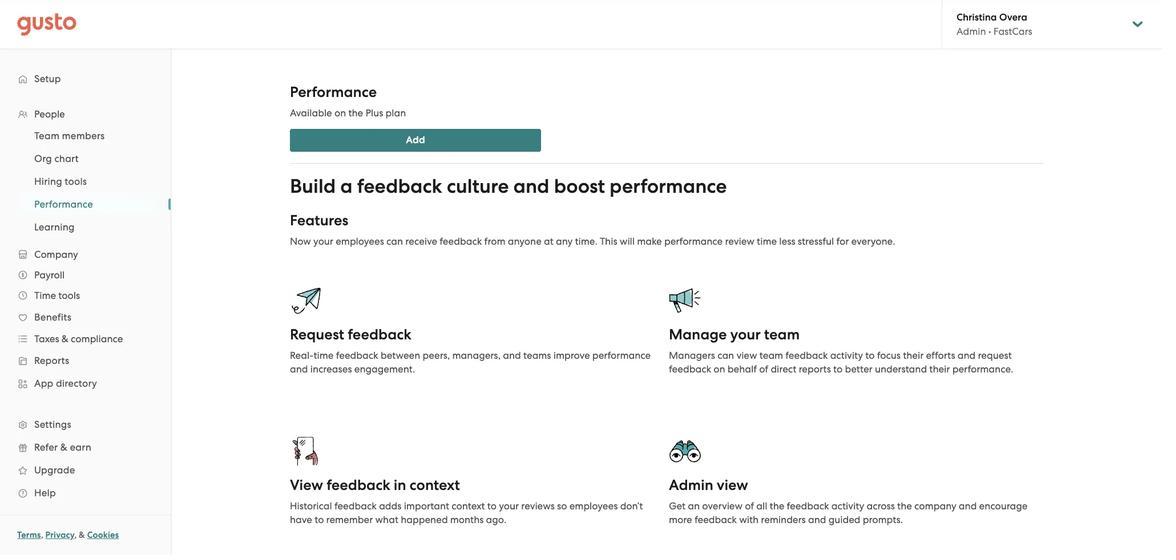 Task type: locate. For each thing, give the bounding box(es) containing it.
time left less on the top of the page
[[757, 236, 777, 247]]

and up performance. in the right bottom of the page
[[958, 350, 976, 361]]

, left privacy
[[41, 530, 43, 541]]

1 vertical spatial activity
[[832, 501, 865, 512]]

features
[[290, 212, 349, 230]]

the up reminders
[[770, 501, 785, 512]]

1 vertical spatial context
[[452, 501, 485, 512]]

terms , privacy , & cookies
[[17, 530, 119, 541]]

activity up better
[[831, 350, 863, 361]]

admin inside christina overa admin • fastcars
[[957, 26, 986, 37]]

your up "ago."
[[499, 501, 519, 512]]

1 vertical spatial their
[[930, 364, 950, 375]]

their down efforts
[[930, 364, 950, 375]]

0 vertical spatial on
[[335, 107, 346, 119]]

1 vertical spatial time
[[314, 350, 334, 361]]

get
[[669, 501, 686, 512]]

improve
[[554, 350, 590, 361]]

1 horizontal spatial performance
[[290, 83, 377, 101]]

1 vertical spatial on
[[714, 364, 726, 375]]

review
[[725, 236, 755, 247]]

1 horizontal spatial their
[[930, 364, 950, 375]]

•
[[989, 26, 992, 37]]

manage
[[669, 326, 727, 344]]

0 horizontal spatial can
[[387, 236, 403, 247]]

view
[[737, 350, 757, 361], [717, 477, 749, 495]]

performance down hiring tools
[[34, 199, 93, 210]]

1 vertical spatial admin
[[669, 477, 714, 495]]

view up behalf
[[737, 350, 757, 361]]

refer & earn link
[[11, 437, 159, 458]]

1 vertical spatial of
[[745, 501, 754, 512]]

0 horizontal spatial ,
[[41, 530, 43, 541]]

0 vertical spatial tools
[[65, 176, 87, 187]]

0 vertical spatial performance
[[290, 83, 377, 101]]

privacy link
[[45, 530, 74, 541]]

1 vertical spatial can
[[718, 350, 734, 361]]

peers,
[[423, 350, 450, 361]]

1 list from the top
[[0, 104, 171, 505]]

to up "ago."
[[488, 501, 497, 512]]

on
[[335, 107, 346, 119], [714, 364, 726, 375]]

activity
[[831, 350, 863, 361], [832, 501, 865, 512]]

on left behalf
[[714, 364, 726, 375]]

2 list from the top
[[0, 124, 171, 239]]

& for compliance
[[62, 333, 68, 345]]

to down the historical
[[315, 514, 324, 526]]

0 horizontal spatial the
[[349, 107, 363, 119]]

stressful
[[798, 236, 834, 247]]

tools for hiring tools
[[65, 176, 87, 187]]

your for manage
[[731, 326, 761, 344]]

activity inside get an overview of all the feedback activity across the company and encourage more feedback with reminders and guided prompts.
[[832, 501, 865, 512]]

performance
[[610, 175, 727, 198], [665, 236, 723, 247], [593, 350, 651, 361]]

employees
[[336, 236, 384, 247], [570, 501, 618, 512]]

1 horizontal spatial the
[[770, 501, 785, 512]]

chart
[[54, 153, 79, 164]]

0 vertical spatial your
[[314, 236, 333, 247]]

employees right so
[[570, 501, 618, 512]]

context inside historical feedback adds important context to your reviews so employees don't have to remember what happened months ago.
[[452, 501, 485, 512]]

time up 'increases'
[[314, 350, 334, 361]]

settings link
[[11, 415, 159, 435]]

manage your team
[[669, 326, 800, 344]]

efforts
[[926, 350, 956, 361]]

2 vertical spatial your
[[499, 501, 519, 512]]

focus
[[877, 350, 901, 361]]

1 vertical spatial your
[[731, 326, 761, 344]]

0 vertical spatial their
[[903, 350, 924, 361]]

org chart link
[[21, 148, 159, 169]]

0 vertical spatial view
[[737, 350, 757, 361]]

managers
[[669, 350, 715, 361]]

your inside historical feedback adds important context to your reviews so employees don't have to remember what happened months ago.
[[499, 501, 519, 512]]

on inside available on the plus plan add
[[335, 107, 346, 119]]

the inside available on the plus plan add
[[349, 107, 363, 119]]

performance.
[[953, 364, 1014, 375]]

list containing people
[[0, 104, 171, 505]]

performance inside real-time feedback between peers, managers, and teams improve performance and increases engagement.
[[593, 350, 651, 361]]

team
[[34, 130, 60, 142]]

& right taxes
[[62, 333, 68, 345]]

tools down chart
[[65, 176, 87, 187]]

1 vertical spatial employees
[[570, 501, 618, 512]]

your up behalf
[[731, 326, 761, 344]]

context up the important
[[410, 477, 460, 495]]

get an overview of all the feedback activity across the company and encourage more feedback with reminders and guided prompts.
[[669, 501, 1028, 526]]

engagement.
[[355, 364, 415, 375]]

list containing team members
[[0, 124, 171, 239]]

activity up guided
[[832, 501, 865, 512]]

of inside managers can view team feedback activity to focus their efforts and request feedback on behalf of direct reports to better understand their performance.
[[760, 364, 769, 375]]

historical
[[290, 501, 332, 512]]

2 vertical spatial &
[[79, 530, 85, 541]]

0 horizontal spatial time
[[314, 350, 334, 361]]

2 horizontal spatial your
[[731, 326, 761, 344]]

& left cookies
[[79, 530, 85, 541]]

view up overview
[[717, 477, 749, 495]]

tools right time
[[58, 290, 80, 301]]

0 vertical spatial performance
[[610, 175, 727, 198]]

request
[[290, 326, 344, 344]]

org chart
[[34, 153, 79, 164]]

1 vertical spatial performance
[[665, 236, 723, 247]]

help link
[[11, 483, 159, 504]]

performance up available
[[290, 83, 377, 101]]

and left guided
[[809, 514, 827, 526]]

of left the direct in the right of the page
[[760, 364, 769, 375]]

2 , from the left
[[74, 530, 77, 541]]

at
[[544, 236, 554, 247]]

and left boost on the top
[[514, 175, 550, 198]]

their up understand
[[903, 350, 924, 361]]

employees down features
[[336, 236, 384, 247]]

0 horizontal spatial on
[[335, 107, 346, 119]]

of left all
[[745, 501, 754, 512]]

1 horizontal spatial can
[[718, 350, 734, 361]]

compliance
[[71, 333, 123, 345]]

1 vertical spatial team
[[760, 350, 784, 361]]

guided
[[829, 514, 861, 526]]

1 vertical spatial performance
[[34, 199, 93, 210]]

of
[[760, 364, 769, 375], [745, 501, 754, 512]]

company
[[915, 501, 957, 512]]

0 vertical spatial employees
[[336, 236, 384, 247]]

cookies
[[87, 530, 119, 541]]

0 vertical spatial &
[[62, 333, 68, 345]]

company button
[[11, 244, 159, 265]]

benefits link
[[11, 307, 159, 328]]

list
[[0, 104, 171, 505], [0, 124, 171, 239]]

team members
[[34, 130, 105, 142]]

0 vertical spatial admin
[[957, 26, 986, 37]]

the right "across"
[[898, 501, 912, 512]]

1 horizontal spatial your
[[499, 501, 519, 512]]

can
[[387, 236, 403, 247], [718, 350, 734, 361]]

terms link
[[17, 530, 41, 541]]

feedback inside historical feedback adds important context to your reviews so employees don't have to remember what happened months ago.
[[335, 501, 377, 512]]

admin up an
[[669, 477, 714, 495]]

0 vertical spatial activity
[[831, 350, 863, 361]]

0 vertical spatial time
[[757, 236, 777, 247]]

time tools button
[[11, 286, 159, 306]]

0 vertical spatial of
[[760, 364, 769, 375]]

so
[[557, 501, 567, 512]]

to left better
[[834, 364, 843, 375]]

home image
[[17, 13, 77, 36]]

1 vertical spatial tools
[[58, 290, 80, 301]]

admin down christina in the top right of the page
[[957, 26, 986, 37]]

better
[[845, 364, 873, 375]]

across
[[867, 501, 895, 512]]

2 horizontal spatial the
[[898, 501, 912, 512]]

team inside managers can view team feedback activity to focus their efforts and request feedback on behalf of direct reports to better understand their performance.
[[760, 350, 784, 361]]

1 vertical spatial &
[[60, 442, 67, 453]]

and inside managers can view team feedback activity to focus their efforts and request feedback on behalf of direct reports to better understand their performance.
[[958, 350, 976, 361]]

1 horizontal spatial ,
[[74, 530, 77, 541]]

,
[[41, 530, 43, 541], [74, 530, 77, 541]]

view inside managers can view team feedback activity to focus their efforts and request feedback on behalf of direct reports to better understand their performance.
[[737, 350, 757, 361]]

& left the earn
[[60, 442, 67, 453]]

performance
[[290, 83, 377, 101], [34, 199, 93, 210]]

make
[[637, 236, 662, 247]]

on inside managers can view team feedback activity to focus their efforts and request feedback on behalf of direct reports to better understand their performance.
[[714, 364, 726, 375]]

all
[[757, 501, 768, 512]]

hiring tools
[[34, 176, 87, 187]]

cookies button
[[87, 529, 119, 542]]

0 vertical spatial can
[[387, 236, 403, 247]]

add
[[406, 134, 425, 146]]

tools inside dropdown button
[[58, 290, 80, 301]]

the left plus
[[349, 107, 363, 119]]

members
[[62, 130, 105, 142]]

1 horizontal spatial of
[[760, 364, 769, 375]]

privacy
[[45, 530, 74, 541]]

their
[[903, 350, 924, 361], [930, 364, 950, 375]]

0 horizontal spatial of
[[745, 501, 754, 512]]

&
[[62, 333, 68, 345], [60, 442, 67, 453], [79, 530, 85, 541]]

now
[[290, 236, 311, 247]]

, left cookies
[[74, 530, 77, 541]]

your down features
[[314, 236, 333, 247]]

on right available
[[335, 107, 346, 119]]

can left receive
[[387, 236, 403, 247]]

& for earn
[[60, 442, 67, 453]]

company
[[34, 249, 78, 260]]

and
[[514, 175, 550, 198], [503, 350, 521, 361], [958, 350, 976, 361], [290, 364, 308, 375], [959, 501, 977, 512], [809, 514, 827, 526]]

can up behalf
[[718, 350, 734, 361]]

christina overa admin • fastcars
[[957, 11, 1033, 37]]

setup link
[[11, 69, 159, 89]]

reviews
[[522, 501, 555, 512]]

& inside dropdown button
[[62, 333, 68, 345]]

0 horizontal spatial your
[[314, 236, 333, 247]]

your for now
[[314, 236, 333, 247]]

context up months
[[452, 501, 485, 512]]

1 horizontal spatial employees
[[570, 501, 618, 512]]

0 horizontal spatial performance
[[34, 199, 93, 210]]

now your employees can receive feedback from anyone at any time. this will make performance review time less stressful for everyone.
[[290, 236, 896, 247]]

1 horizontal spatial on
[[714, 364, 726, 375]]

2 vertical spatial performance
[[593, 350, 651, 361]]

plan
[[386, 107, 406, 119]]

don't
[[620, 501, 643, 512]]

request feedback
[[290, 326, 412, 344]]

1 horizontal spatial admin
[[957, 26, 986, 37]]

increases
[[310, 364, 352, 375]]

prompts.
[[863, 514, 903, 526]]

boost
[[554, 175, 605, 198]]

the
[[349, 107, 363, 119], [770, 501, 785, 512], [898, 501, 912, 512]]



Task type: describe. For each thing, give the bounding box(es) containing it.
setup
[[34, 73, 61, 85]]

payroll button
[[11, 265, 159, 286]]

0 vertical spatial team
[[764, 326, 800, 344]]

learning
[[34, 222, 75, 233]]

performance inside "link"
[[34, 199, 93, 210]]

and down the real-
[[290, 364, 308, 375]]

more
[[669, 514, 693, 526]]

refer
[[34, 442, 58, 453]]

managers can view team feedback activity to focus their efforts and request feedback on behalf of direct reports to better understand their performance.
[[669, 350, 1014, 375]]

behalf
[[728, 364, 757, 375]]

app directory link
[[11, 373, 159, 394]]

time inside real-time feedback between peers, managers, and teams improve performance and increases engagement.
[[314, 350, 334, 361]]

can inside managers can view team feedback activity to focus their efforts and request feedback on behalf of direct reports to better understand their performance.
[[718, 350, 734, 361]]

months
[[450, 514, 484, 526]]

feedback inside real-time feedback between peers, managers, and teams improve performance and increases engagement.
[[336, 350, 378, 361]]

from
[[485, 236, 506, 247]]

taxes
[[34, 333, 59, 345]]

real-
[[290, 350, 314, 361]]

a
[[340, 175, 353, 198]]

activity inside managers can view team feedback activity to focus their efforts and request feedback on behalf of direct reports to better understand their performance.
[[831, 350, 863, 361]]

team members link
[[21, 126, 159, 146]]

view feedback in context
[[290, 477, 460, 495]]

everyone.
[[852, 236, 896, 247]]

0 horizontal spatial employees
[[336, 236, 384, 247]]

time
[[34, 290, 56, 301]]

to up better
[[866, 350, 875, 361]]

teams
[[524, 350, 551, 361]]

receive
[[406, 236, 437, 247]]

request
[[978, 350, 1012, 361]]

app
[[34, 378, 53, 389]]

reminders
[[761, 514, 806, 526]]

direct
[[771, 364, 797, 375]]

employees inside historical feedback adds important context to your reviews so employees don't have to remember what happened months ago.
[[570, 501, 618, 512]]

learning link
[[21, 217, 159, 238]]

important
[[404, 501, 449, 512]]

refer & earn
[[34, 442, 91, 453]]

1 vertical spatial view
[[717, 477, 749, 495]]

fastcars
[[994, 26, 1033, 37]]

managers,
[[453, 350, 501, 361]]

an
[[688, 501, 700, 512]]

benefits
[[34, 312, 71, 323]]

settings
[[34, 419, 71, 431]]

1 horizontal spatial time
[[757, 236, 777, 247]]

any
[[556, 236, 573, 247]]

christina
[[957, 11, 997, 23]]

anyone
[[508, 236, 542, 247]]

build a feedback culture and boost performance
[[290, 175, 727, 198]]

will
[[620, 236, 635, 247]]

have
[[290, 514, 312, 526]]

people button
[[11, 104, 159, 124]]

0 horizontal spatial their
[[903, 350, 924, 361]]

payroll
[[34, 270, 65, 281]]

gusto navigation element
[[0, 49, 171, 523]]

available on the plus plan add
[[290, 107, 425, 146]]

historical feedback adds important context to your reviews so employees don't have to remember what happened months ago.
[[290, 501, 643, 526]]

culture
[[447, 175, 509, 198]]

build
[[290, 175, 336, 198]]

hiring tools link
[[21, 171, 159, 192]]

1 , from the left
[[41, 530, 43, 541]]

time.
[[575, 236, 598, 247]]

people
[[34, 108, 65, 120]]

tools for time tools
[[58, 290, 80, 301]]

time tools
[[34, 290, 80, 301]]

earn
[[70, 442, 91, 453]]

of inside get an overview of all the feedback activity across the company and encourage more feedback with reminders and guided prompts.
[[745, 501, 754, 512]]

and right the company at bottom right
[[959, 501, 977, 512]]

upgrade link
[[11, 460, 159, 481]]

terms
[[17, 530, 41, 541]]

adds
[[379, 501, 402, 512]]

understand
[[875, 364, 927, 375]]

real-time feedback between peers, managers, and teams improve performance and increases engagement.
[[290, 350, 651, 375]]

app directory
[[34, 378, 97, 389]]

for
[[837, 236, 849, 247]]

taxes & compliance button
[[11, 329, 159, 349]]

directory
[[56, 378, 97, 389]]

this
[[600, 236, 618, 247]]

upgrade
[[34, 465, 75, 476]]

plus
[[366, 107, 383, 119]]

overa
[[1000, 11, 1028, 23]]

taxes & compliance
[[34, 333, 123, 345]]

view
[[290, 477, 323, 495]]

0 vertical spatial context
[[410, 477, 460, 495]]

hiring
[[34, 176, 62, 187]]

admin view
[[669, 477, 749, 495]]

add button
[[290, 129, 541, 152]]

happened
[[401, 514, 448, 526]]

reports
[[34, 355, 69, 367]]

0 horizontal spatial admin
[[669, 477, 714, 495]]

less
[[780, 236, 796, 247]]

and left teams at left bottom
[[503, 350, 521, 361]]



Task type: vqa. For each thing, say whether or not it's contained in the screenshot.
sign
no



